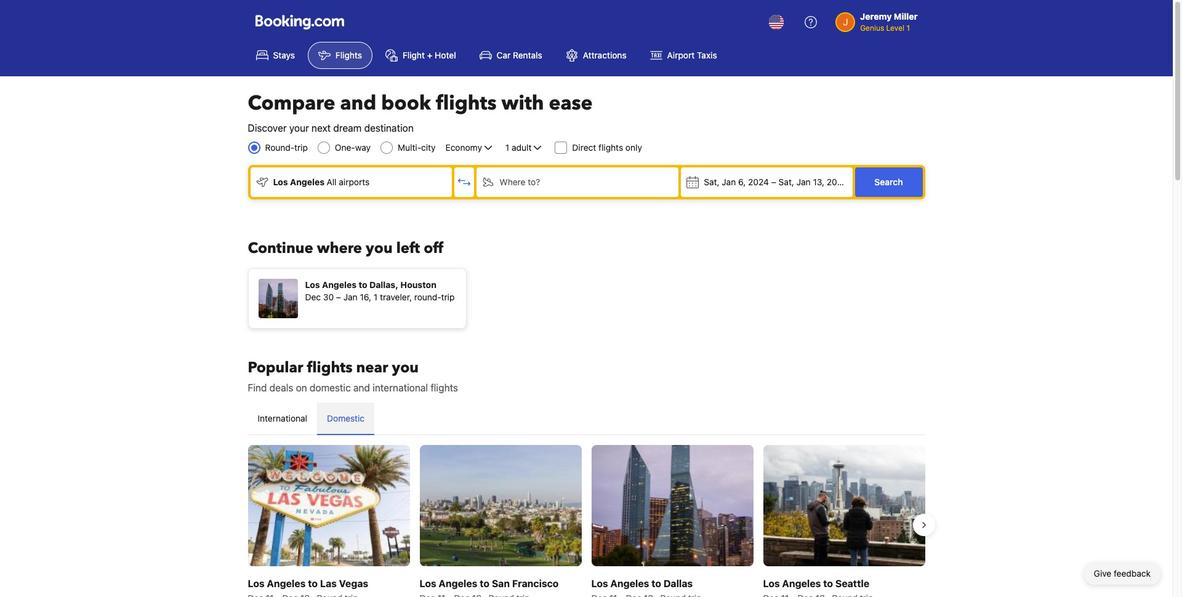 Task type: vqa. For each thing, say whether or not it's contained in the screenshot.
Level
yes



Task type: describe. For each thing, give the bounding box(es) containing it.
international
[[258, 413, 307, 424]]

los angeles to dallas link
[[592, 445, 754, 597]]

angeles for dallas,
[[322, 280, 357, 290]]

angeles for airports
[[290, 177, 325, 187]]

+
[[427, 50, 433, 60]]

los angeles to dallas
[[592, 579, 693, 590]]

flights inside compare and book flights with ease discover your next dream destination
[[436, 90, 497, 117]]

city
[[421, 142, 436, 153]]

direct
[[572, 142, 596, 153]]

angeles for san
[[439, 579, 478, 590]]

continue where you left off
[[248, 238, 444, 259]]

search
[[875, 177, 903, 187]]

round-
[[414, 292, 441, 302]]

1 inside the los angeles to dallas, houston dec 30 – jan 16, 1 traveler, round-trip
[[374, 292, 378, 302]]

continue
[[248, 238, 313, 259]]

compare
[[248, 90, 335, 117]]

13,
[[813, 177, 825, 187]]

1 horizontal spatial jan
[[722, 177, 736, 187]]

angeles for seattle
[[783, 579, 821, 590]]

los angeles to seattle link
[[763, 445, 925, 597]]

give feedback
[[1094, 568, 1151, 579]]

only
[[626, 142, 642, 153]]

6,
[[739, 177, 746, 187]]

find
[[248, 382, 267, 394]]

hotel
[[435, 50, 456, 60]]

0 vertical spatial you
[[366, 238, 393, 259]]

to for seattle
[[824, 579, 833, 590]]

popular flights near you find deals on domestic and international flights
[[248, 358, 458, 394]]

1 2024 from the left
[[748, 177, 769, 187]]

las
[[320, 579, 337, 590]]

jeremy
[[861, 11, 892, 22]]

flight + hotel link
[[375, 42, 467, 69]]

deals
[[270, 382, 293, 394]]

way
[[355, 142, 371, 153]]

dec
[[305, 292, 321, 302]]

attractions link
[[555, 42, 637, 69]]

feedback
[[1114, 568, 1151, 579]]

flight + hotel
[[403, 50, 456, 60]]

economy
[[446, 142, 482, 153]]

to for san
[[480, 579, 490, 590]]

where to? button
[[477, 168, 679, 197]]

to for las
[[308, 579, 318, 590]]

to for dallas
[[652, 579, 662, 590]]

angeles for las
[[267, 579, 306, 590]]

popular
[[248, 358, 303, 378]]

all
[[327, 177, 337, 187]]

taxis
[[697, 50, 717, 60]]

tab list containing international
[[248, 403, 925, 436]]

vegas
[[339, 579, 368, 590]]

stays
[[273, 50, 295, 60]]

region containing los angeles to las vegas
[[238, 440, 935, 597]]

and inside popular flights near you find deals on domestic and international flights
[[354, 382, 370, 394]]

16,
[[360, 292, 371, 302]]

1 adult button
[[504, 140, 545, 155]]

los for los angeles to dallas
[[592, 579, 608, 590]]

30
[[323, 292, 334, 302]]

round-
[[265, 142, 294, 153]]

car
[[497, 50, 511, 60]]

attractions
[[583, 50, 627, 60]]

level
[[887, 23, 905, 33]]

near
[[356, 358, 388, 378]]

los angeles to las vegas image
[[248, 445, 410, 567]]

san
[[492, 579, 510, 590]]

1 adult
[[506, 142, 532, 153]]

direct flights only
[[572, 142, 642, 153]]

2 2024 from the left
[[827, 177, 848, 187]]

next
[[312, 123, 331, 134]]

where to?
[[500, 177, 540, 187]]

airport
[[667, 50, 695, 60]]

1 inside 1 adult popup button
[[506, 142, 510, 153]]

los angeles to san francisco
[[420, 579, 559, 590]]

adult
[[512, 142, 532, 153]]

flights up domestic
[[307, 358, 353, 378]]

2 horizontal spatial jan
[[797, 177, 811, 187]]

you inside popular flights near you find deals on domestic and international flights
[[392, 358, 419, 378]]

airports
[[339, 177, 370, 187]]

– inside dropdown button
[[772, 177, 777, 187]]

your
[[289, 123, 309, 134]]

0 vertical spatial trip
[[294, 142, 308, 153]]

los angeles to las vegas
[[248, 579, 368, 590]]

jan inside the los angeles to dallas, houston dec 30 – jan 16, 1 traveler, round-trip
[[344, 292, 358, 302]]

international
[[373, 382, 428, 394]]

car rentals
[[497, 50, 542, 60]]

dallas
[[664, 579, 693, 590]]

on
[[296, 382, 307, 394]]



Task type: locate. For each thing, give the bounding box(es) containing it.
dallas,
[[370, 280, 398, 290]]

to
[[359, 280, 367, 290], [308, 579, 318, 590], [480, 579, 490, 590], [652, 579, 662, 590], [824, 579, 833, 590]]

angeles inside 'link'
[[439, 579, 478, 590]]

angeles up 30
[[322, 280, 357, 290]]

0 vertical spatial –
[[772, 177, 777, 187]]

1 left adult
[[506, 142, 510, 153]]

destination
[[364, 123, 414, 134]]

to up 16,
[[359, 280, 367, 290]]

sat, left 13,
[[779, 177, 794, 187]]

tab list
[[248, 403, 925, 436]]

sat, left 6,
[[704, 177, 720, 187]]

to left "dallas"
[[652, 579, 662, 590]]

you
[[366, 238, 393, 259], [392, 358, 419, 378]]

los for los angeles to las vegas
[[248, 579, 265, 590]]

domestic
[[310, 382, 351, 394]]

1 horizontal spatial –
[[772, 177, 777, 187]]

1 horizontal spatial sat,
[[779, 177, 794, 187]]

1 vertical spatial 1
[[506, 142, 510, 153]]

where
[[500, 177, 526, 187]]

1 horizontal spatial 1
[[506, 142, 510, 153]]

discover
[[248, 123, 287, 134]]

multi-city
[[398, 142, 436, 153]]

you left left
[[366, 238, 393, 259]]

genius
[[861, 23, 885, 33]]

region
[[238, 440, 935, 597]]

flights left only
[[599, 142, 623, 153]]

domestic button
[[317, 403, 375, 435]]

off
[[424, 238, 444, 259]]

sat, jan 6, 2024 – sat, jan 13, 2024
[[704, 177, 848, 187]]

1 vertical spatial –
[[336, 292, 341, 302]]

trip down off
[[441, 292, 455, 302]]

0 horizontal spatial 2024
[[748, 177, 769, 187]]

search button
[[855, 168, 923, 197]]

angeles for dallas
[[611, 579, 649, 590]]

los angeles to dallas, houston dec 30 – jan 16, 1 traveler, round-trip
[[305, 280, 455, 302]]

and inside compare and book flights with ease discover your next dream destination
[[340, 90, 377, 117]]

0 horizontal spatial 1
[[374, 292, 378, 302]]

stays link
[[245, 42, 305, 69]]

dream
[[333, 123, 362, 134]]

los for los angeles all airports
[[273, 177, 288, 187]]

rentals
[[513, 50, 542, 60]]

1 vertical spatial you
[[392, 358, 419, 378]]

1 horizontal spatial trip
[[441, 292, 455, 302]]

one-way
[[335, 142, 371, 153]]

los angeles to dallas image
[[592, 445, 754, 567]]

domestic
[[327, 413, 365, 424]]

to left las
[[308, 579, 318, 590]]

to left san
[[480, 579, 490, 590]]

jan left 6,
[[722, 177, 736, 187]]

jan
[[722, 177, 736, 187], [797, 177, 811, 187], [344, 292, 358, 302]]

round-trip
[[265, 142, 308, 153]]

los angeles to las vegas link
[[248, 445, 410, 597]]

multi-
[[398, 142, 421, 153]]

– inside the los angeles to dallas, houston dec 30 – jan 16, 1 traveler, round-trip
[[336, 292, 341, 302]]

angeles inside the los angeles to dallas, houston dec 30 – jan 16, 1 traveler, round-trip
[[322, 280, 357, 290]]

to for dallas,
[[359, 280, 367, 290]]

airport taxis link
[[640, 42, 728, 69]]

los angeles to seattle image
[[763, 445, 925, 567]]

los angeles to san francisco image
[[420, 445, 582, 567]]

airport taxis
[[667, 50, 717, 60]]

flights up 'economy'
[[436, 90, 497, 117]]

angeles left las
[[267, 579, 306, 590]]

with
[[502, 90, 544, 117]]

where
[[317, 238, 362, 259]]

flights
[[336, 50, 362, 60]]

0 vertical spatial 1
[[907, 23, 910, 33]]

ease
[[549, 90, 593, 117]]

jan left 16,
[[344, 292, 358, 302]]

and down near
[[354, 382, 370, 394]]

los inside the los angeles to dallas, houston dec 30 – jan 16, 1 traveler, round-trip
[[305, 280, 320, 290]]

to left seattle
[[824, 579, 833, 590]]

2024 right 13,
[[827, 177, 848, 187]]

miller
[[894, 11, 918, 22]]

1 right 16,
[[374, 292, 378, 302]]

to inside the los angeles to dallas, houston dec 30 – jan 16, 1 traveler, round-trip
[[359, 280, 367, 290]]

trip down your
[[294, 142, 308, 153]]

international button
[[248, 403, 317, 435]]

booking.com logo image
[[255, 14, 344, 29], [255, 14, 344, 29]]

traveler,
[[380, 292, 412, 302]]

1 inside jeremy miller genius level 1
[[907, 23, 910, 33]]

give feedback button
[[1084, 563, 1161, 585]]

you up international
[[392, 358, 419, 378]]

los angeles to seattle
[[763, 579, 870, 590]]

0 horizontal spatial sat,
[[704, 177, 720, 187]]

and
[[340, 90, 377, 117], [354, 382, 370, 394]]

2024 right 6,
[[748, 177, 769, 187]]

2 vertical spatial 1
[[374, 292, 378, 302]]

trip
[[294, 142, 308, 153], [441, 292, 455, 302]]

angeles left san
[[439, 579, 478, 590]]

los for los angeles to san francisco
[[420, 579, 436, 590]]

– right 6,
[[772, 177, 777, 187]]

sat, jan 6, 2024 – sat, jan 13, 2024 button
[[681, 168, 853, 197]]

0 horizontal spatial –
[[336, 292, 341, 302]]

los inside 'link'
[[420, 579, 436, 590]]

1 vertical spatial and
[[354, 382, 370, 394]]

2 horizontal spatial 1
[[907, 23, 910, 33]]

– right 30
[[336, 292, 341, 302]]

angeles left "dallas"
[[611, 579, 649, 590]]

0 horizontal spatial trip
[[294, 142, 308, 153]]

–
[[772, 177, 777, 187], [336, 292, 341, 302]]

flights right international
[[431, 382, 458, 394]]

jan left 13,
[[797, 177, 811, 187]]

compare and book flights with ease discover your next dream destination
[[248, 90, 593, 134]]

angeles left seattle
[[783, 579, 821, 590]]

left
[[396, 238, 420, 259]]

one-
[[335, 142, 355, 153]]

angeles
[[290, 177, 325, 187], [322, 280, 357, 290], [267, 579, 306, 590], [439, 579, 478, 590], [611, 579, 649, 590], [783, 579, 821, 590]]

0 horizontal spatial jan
[[344, 292, 358, 302]]

los angeles to san francisco link
[[420, 445, 582, 597]]

los
[[273, 177, 288, 187], [305, 280, 320, 290], [248, 579, 265, 590], [420, 579, 436, 590], [592, 579, 608, 590], [763, 579, 780, 590]]

jeremy miller genius level 1
[[861, 11, 918, 33]]

los for los angeles to dallas, houston dec 30 – jan 16, 1 traveler, round-trip
[[305, 280, 320, 290]]

1 vertical spatial trip
[[441, 292, 455, 302]]

book
[[381, 90, 431, 117]]

to?
[[528, 177, 540, 187]]

2024
[[748, 177, 769, 187], [827, 177, 848, 187]]

houston
[[401, 280, 437, 290]]

francisco
[[512, 579, 559, 590]]

and up "dream"
[[340, 90, 377, 117]]

0 vertical spatial and
[[340, 90, 377, 117]]

to inside 'link'
[[480, 579, 490, 590]]

los for los angeles to seattle
[[763, 579, 780, 590]]

1 horizontal spatial 2024
[[827, 177, 848, 187]]

2 sat, from the left
[[779, 177, 794, 187]]

car rentals link
[[469, 42, 553, 69]]

angeles left all at the top of the page
[[290, 177, 325, 187]]

trip inside the los angeles to dallas, houston dec 30 – jan 16, 1 traveler, round-trip
[[441, 292, 455, 302]]

flight
[[403, 50, 425, 60]]

1 sat, from the left
[[704, 177, 720, 187]]

1 down miller
[[907, 23, 910, 33]]

seattle
[[836, 579, 870, 590]]

flights
[[436, 90, 497, 117], [599, 142, 623, 153], [307, 358, 353, 378], [431, 382, 458, 394]]

give
[[1094, 568, 1112, 579]]

los angeles all airports
[[273, 177, 370, 187]]

flights link
[[308, 42, 373, 69]]



